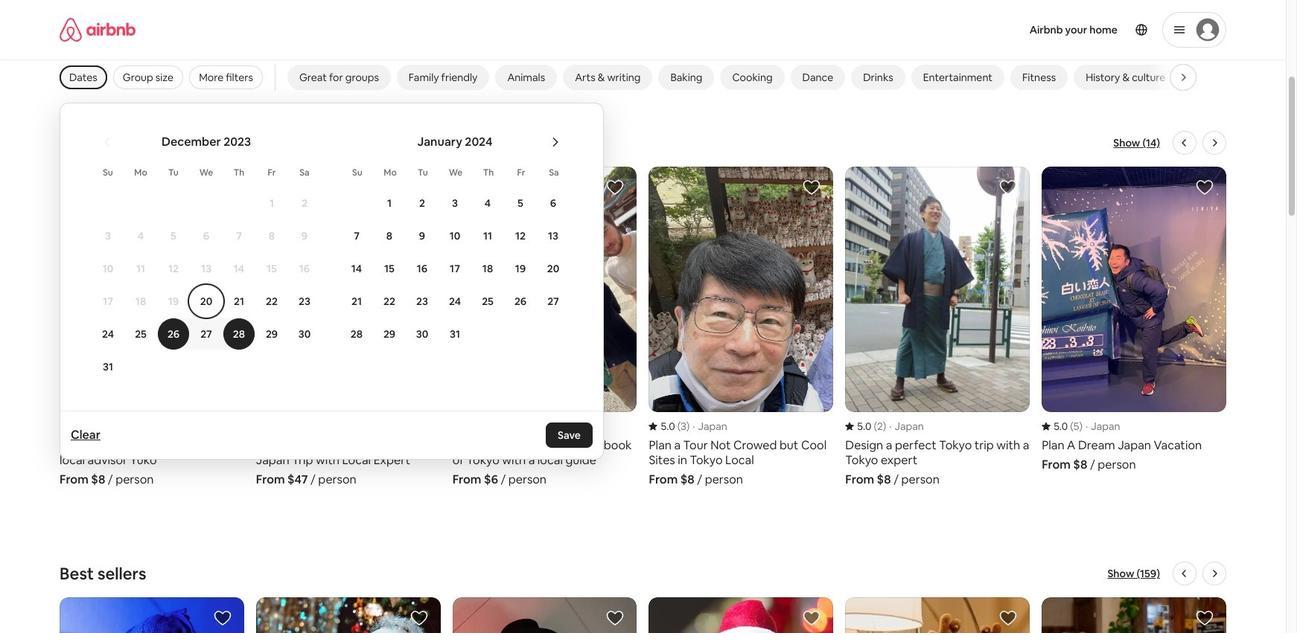 Task type: vqa. For each thing, say whether or not it's contained in the screenshot.
Fitness Element
yes



Task type: describe. For each thing, give the bounding box(es) containing it.
plan a tour not crowed but cool sites in tokyo local group
[[649, 167, 834, 488]]

entertainment element
[[924, 71, 993, 84]]

great for groups element
[[299, 71, 379, 84]]

save this experience image for plan a dream japan vacation group
[[1196, 179, 1214, 197]]

3 save this experience image from the left
[[803, 610, 821, 628]]

profile element
[[773, 0, 1227, 60]]

fitness element
[[1023, 71, 1056, 84]]

cooking element
[[733, 71, 773, 84]]

new this week group
[[0, 0, 1298, 48]]

save this experience image for design a perfect tokyo trip with a tokyo expert group
[[1000, 179, 1018, 197]]

animals element
[[508, 71, 545, 84]]

rating 5.0 out of 5; 2 reviews image
[[846, 420, 887, 434]]

baking element
[[671, 71, 703, 84]]

rating 5.0 out of 5; 5 reviews image
[[1042, 420, 1083, 434]]

learn & plan a kyoto trip with local advisor yuko group
[[60, 167, 244, 488]]

save this experience image for plan a tour not crowed but cool sites in tokyo local group on the right
[[803, 179, 821, 197]]



Task type: locate. For each thing, give the bounding box(es) containing it.
plan a dream japan vacation group
[[1042, 167, 1227, 473]]

magic element
[[1196, 71, 1225, 84]]

arts & writing element
[[575, 71, 641, 84]]

plan the perfect customised japan trip with local expert group
[[256, 167, 441, 488]]

rating 5.0 out of 5; 3 reviews image
[[649, 420, 690, 434]]

calendar application
[[75, 118, 1080, 396]]

create a customized guide book of tokyo with a local guide group
[[453, 167, 637, 488]]

history & culture element
[[1086, 71, 1166, 84]]

dance element
[[803, 71, 834, 84]]

save this experience image inside plan a tour not crowed but cool sites in tokyo local group
[[803, 179, 821, 197]]

4 save this experience image from the left
[[1196, 610, 1214, 628]]

save this experience image inside 'create a customized guide book of tokyo with a local guide' group
[[607, 179, 625, 197]]

family friendly element
[[409, 71, 478, 84]]

design a perfect tokyo trip with a tokyo expert group
[[846, 167, 1030, 488]]

save this experience image for 'create a customized guide book of tokyo with a local guide' group
[[607, 179, 625, 197]]

1 save this experience image from the left
[[214, 610, 232, 628]]

save this experience image inside design a perfect tokyo trip with a tokyo expert group
[[1000, 179, 1018, 197]]

save this experience image
[[214, 610, 232, 628], [607, 610, 625, 628], [803, 610, 821, 628], [1196, 610, 1214, 628]]

save this experience image
[[607, 179, 625, 197], [803, 179, 821, 197], [1000, 179, 1018, 197], [1196, 179, 1214, 197], [410, 610, 428, 628], [1000, 610, 1018, 628]]

rating 5.0 out of 5; 14 reviews image
[[60, 420, 105, 434]]

drinks element
[[863, 71, 894, 84]]

save this experience image inside plan a dream japan vacation group
[[1196, 179, 1214, 197]]

2 save this experience image from the left
[[607, 610, 625, 628]]



